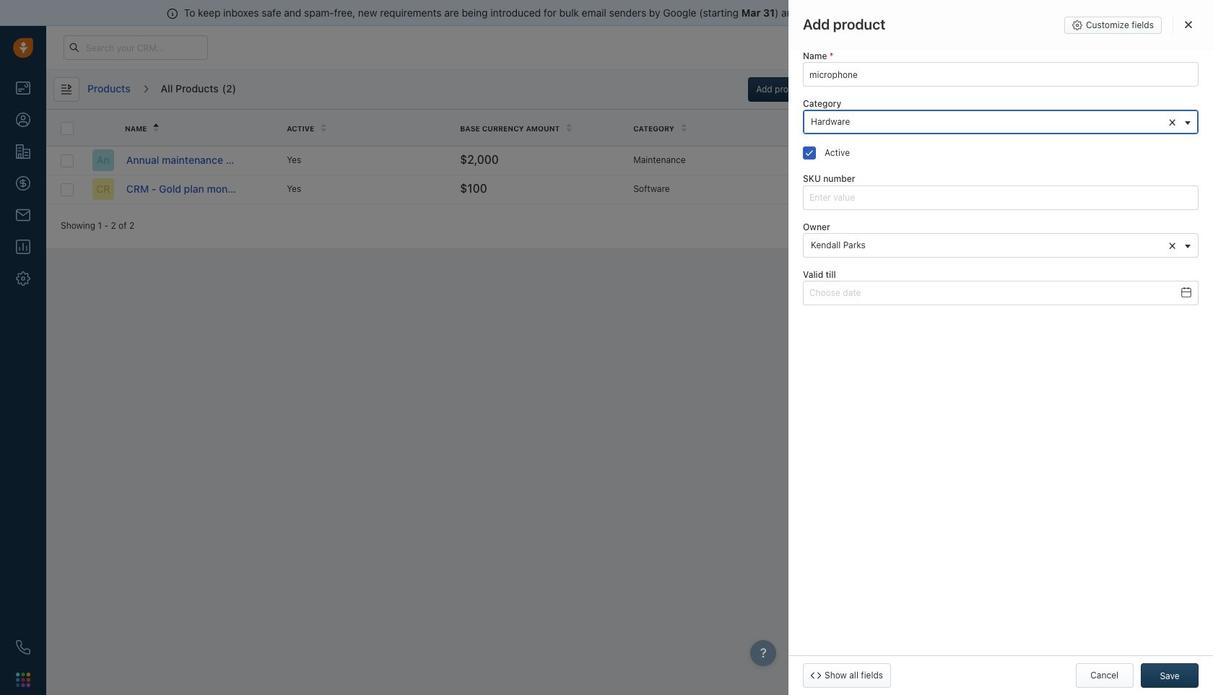 Task type: describe. For each thing, give the bounding box(es) containing it.
phone image
[[16, 641, 30, 655]]

Choose date text field
[[803, 281, 1199, 305]]

phone element
[[9, 633, 38, 662]]

2 enter value text field from the top
[[803, 185, 1199, 210]]

1 enter value text field from the top
[[803, 62, 1199, 87]]



Task type: vqa. For each thing, say whether or not it's contained in the screenshot.
Phone "element"
yes



Task type: locate. For each thing, give the bounding box(es) containing it.
close image
[[1185, 20, 1192, 29]]

freshworks switcher image
[[16, 673, 30, 687]]

0 vertical spatial enter value text field
[[803, 62, 1199, 87]]

dialog
[[789, 0, 1213, 695]]

send email image
[[1078, 43, 1088, 53]]

1 vertical spatial enter value text field
[[803, 185, 1199, 210]]

Enter value text field
[[803, 62, 1199, 87], [803, 185, 1199, 210]]

Search your CRM... text field
[[64, 35, 208, 60]]



